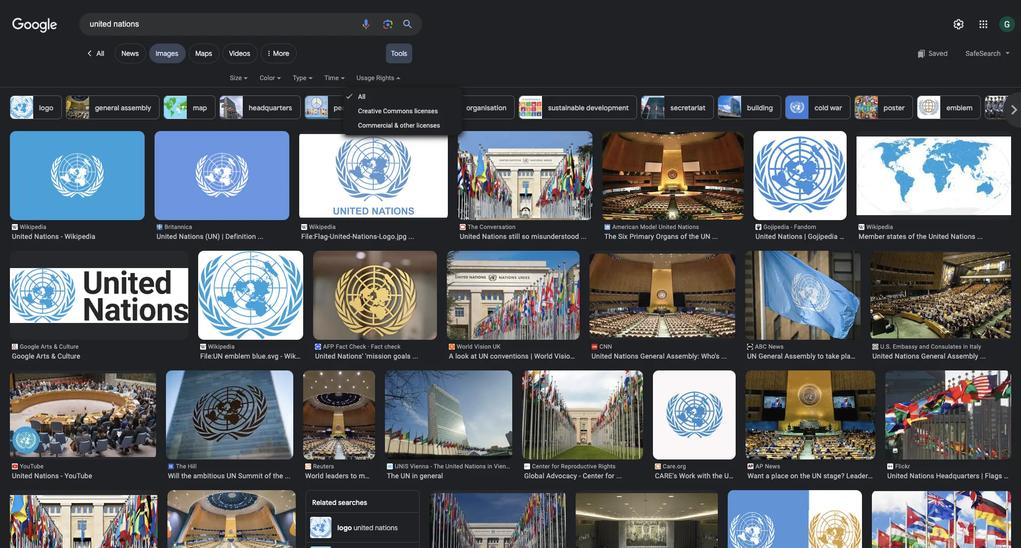 Task type: describe. For each thing, give the bounding box(es) containing it.
commercial & other licenses link
[[343, 118, 462, 133]]

time button
[[324, 73, 357, 90]]

advocacy
[[546, 473, 577, 481]]

united nations (un) | definition ... list item
[[155, 131, 289, 241]]

| right (un)
[[222, 233, 224, 241]]

united nations | gojipedia | fandom image
[[754, 130, 847, 223]]

search by image image
[[382, 18, 394, 30]]

care's work with the united nations - care image
[[650, 371, 739, 460]]

safesearch
[[966, 49, 1001, 57]]

member states of the united nations ...
[[859, 233, 983, 241]]

united nations - wikipedia
[[12, 233, 95, 241]]

statement by the president on the united nations general assembly - u.s.  embassy & consulates in italy element
[[872, 352, 1009, 361]]

file:flag-united-nations-logo.jpg ...
[[301, 233, 414, 241]]

global advocacy - center for ...
[[524, 473, 622, 481]]

reproductive
[[561, 464, 597, 471]]

videos
[[229, 49, 250, 58]]

the un in general list item
[[378, 371, 513, 481]]

mission & history - un watch image
[[6, 496, 162, 549]]

1 vertical spatial fandom
[[843, 233, 869, 241]]

the for the six primary organs of the un ...
[[604, 233, 616, 241]]

world leaders to meet at un as big powers vie for developing states |  reuters image
[[303, 371, 375, 461]]

un general assembly to take place amid ... list item
[[743, 251, 884, 361]]

amid
[[860, 353, 876, 361]]

1 vertical spatial place
[[771, 473, 789, 481]]

0 horizontal spatial to
[[351, 473, 357, 481]]

ap
[[756, 464, 763, 471]]

poster
[[884, 104, 905, 112]]

why is the united nations still so misunderstood? element
[[460, 232, 591, 241]]

licensable image image
[[892, 448, 898, 454]]

... inside the united nations 101: the six primary organs of the un - amun element
[[712, 233, 718, 241]]

take
[[826, 353, 839, 361]]

check
[[349, 344, 366, 351]]

| left the flags
[[981, 473, 983, 481]]

usage rights button
[[357, 73, 412, 90]]

0 vertical spatial at
[[471, 353, 477, 361]]

leaders
[[846, 473, 872, 481]]

assembly inside 'list item'
[[947, 353, 978, 361]]

building
[[747, 104, 773, 112]]

searches
[[338, 499, 367, 508]]

reuters
[[313, 464, 334, 471]]

peace
[[334, 104, 354, 112]]

member
[[859, 233, 885, 241]]

licenses inside the creative commons licenses link
[[414, 108, 438, 115]]

new york
[[395, 104, 425, 112]]

embassy
[[893, 344, 918, 351]]

of right states
[[908, 233, 915, 241]]

leaders
[[325, 473, 349, 481]]

stage?
[[824, 473, 845, 481]]

0 vertical spatial culture
[[59, 344, 79, 351]]

un left stage?
[[812, 473, 822, 481]]

| right conventions
[[531, 353, 532, 361]]

a look at un conventions | world vision uk list item
[[446, 251, 585, 361]]

logo.jpg
[[379, 233, 407, 241]]

united nations' 'mission goals ...
[[315, 353, 418, 361]]

britannica
[[164, 224, 192, 231]]

map link
[[164, 96, 215, 119]]

u.s.
[[880, 344, 891, 351]]

unis vienna - the united nations in vienna
[[395, 464, 513, 471]]

cnn
[[599, 344, 612, 351]]

usage
[[357, 74, 375, 82]]

a
[[449, 353, 454, 361]]

go to google home image
[[12, 17, 57, 34]]

summit
[[238, 473, 263, 481]]

vision inside a look at un conventions | world vision uk element
[[554, 353, 574, 361]]

united nations (un) | definition, history, founders, flag, & facts |  britannica element
[[157, 232, 287, 241]]

related
[[312, 499, 336, 508]]

creative commons licenses
[[358, 108, 438, 115]]

1 vertical spatial center
[[583, 473, 604, 481]]

united for united nations - wikipedia
[[12, 233, 32, 241]]

the up the un in general element
[[434, 464, 444, 471]]

the united nations, new york, united states — google arts & culture image
[[10, 269, 188, 324]]

general inside the un in general element
[[420, 473, 443, 481]]

the right organs
[[689, 233, 699, 241]]

will the ambitious un summit of the ... list item
[[159, 371, 293, 481]]

in inside united nations general assembly ... 'list item'
[[963, 344, 968, 351]]

global advocacy - center for reproductive rights element
[[524, 472, 641, 481]]

file:un
[[200, 353, 223, 361]]

why is the united nations still so misunderstood? image
[[458, 130, 593, 220]]

usage rights
[[357, 74, 394, 82]]

italy
[[970, 344, 981, 351]]

& inside the united nations, new york, united states — google arts & culture element
[[51, 353, 56, 361]]

general for united nations general assembly ...
[[921, 353, 946, 361]]

of right the flags
[[1004, 473, 1011, 481]]

time
[[324, 74, 339, 82]]

wikipedia for file:flag-
[[309, 224, 336, 231]]

united nations - wikipedia list item
[[10, 131, 145, 241]]

- inside the united nations | gojipedia | fandom 'list item'
[[791, 224, 793, 231]]

united nations general assembly: who's ... list item
[[588, 251, 737, 361]]

un general assembly to take place amid uptick of political violence - abc  news image
[[743, 251, 863, 340]]

the un in general element
[[387, 472, 510, 481]]

| down "gojipedia - fandom"
[[804, 233, 806, 241]]

in-person guided tours | united nations image
[[165, 491, 299, 549]]

care's
[[655, 473, 677, 481]]

for inside global advocacy - center for reproductive rights element
[[605, 473, 614, 481]]

file:flag-
[[301, 233, 330, 241]]

news for want
[[765, 464, 780, 471]]

want a place on the un stage? leaders ... list item
[[741, 371, 880, 481]]

file:un emblem blue.svg - wikipedia
[[200, 353, 315, 361]]

new
[[395, 104, 409, 112]]

nations
[[375, 524, 398, 533]]

file:flag-united-nations-logo.jpg ... list item
[[299, 131, 448, 241]]

nations inside the why is the united nations still so misunderstood? element
[[482, 233, 507, 241]]

security council chamber | united nations image
[[573, 494, 721, 549]]

united nations | gojipedia | fandom element
[[756, 232, 869, 241]]

new york link
[[366, 96, 433, 119]]

0 horizontal spatial gojipedia
[[763, 224, 789, 231]]

nations inside statement by the president on the united nations general assembly - u.s.  embassy & consulates in italy element
[[895, 353, 919, 361]]

of right organs
[[681, 233, 687, 241]]

big
[[406, 473, 415, 481]]

a look at un conventions | world vision uk element
[[449, 352, 585, 361]]

... inside the why is the united nations still so misunderstood? element
[[581, 233, 587, 241]]

nations inside united nations - youtube element
[[34, 473, 59, 481]]

un down 'world vision uk'
[[479, 353, 488, 361]]

hill
[[188, 464, 197, 471]]

united inside "list item"
[[724, 473, 745, 481]]

all link for news link
[[79, 44, 112, 63]]

the for the un in general
[[387, 473, 399, 481]]

headquarters link
[[219, 96, 301, 119]]

flags
[[985, 473, 1002, 481]]

0 vertical spatial center
[[532, 464, 550, 471]]

united nations general assembly ... list item
[[868, 251, 1011, 361]]

u.s. embassy and consulates in italy
[[880, 344, 981, 351]]

... inside world leaders to meet at un as big powers vie for developing states |  reuters element
[[417, 473, 423, 481]]

list containing related searches
[[6, 130, 1021, 549]]

blue.svg
[[252, 353, 279, 361]]

general for united nations general assembly: who's ...
[[640, 353, 665, 361]]

file:un emblem blue.svg - wikipedia element
[[200, 352, 315, 361]]

emblem inside list item
[[225, 353, 250, 361]]

work
[[679, 473, 695, 481]]

logo united nations
[[337, 524, 398, 533]]

united for united nations general assembly ...
[[872, 353, 893, 361]]

0 vertical spatial arts
[[41, 344, 52, 351]]

·
[[368, 344, 369, 351]]

united nations | gojipedia | fandom list item
[[754, 130, 869, 241]]

logo for logo
[[39, 104, 53, 112]]

hoax circulates about united nations' 'mission goals' | fact check image
[[310, 251, 439, 340]]

1 vertical spatial &
[[54, 344, 58, 351]]

... inside united nations general assembly: who's speaking and what to watch for | cnn element
[[721, 353, 727, 361]]

google arts & culture list item
[[10, 251, 188, 361]]

global advocacy - center for reproductive rights image
[[512, 371, 646, 460]]

un down abc
[[747, 353, 757, 361]]

global
[[524, 473, 545, 481]]

statement by the president on the united nations general assembly - u.s.  embassy & consulates in italy image
[[868, 253, 1011, 339]]

war
[[830, 104, 842, 112]]

se link
[[985, 96, 1021, 119]]

york
[[410, 104, 425, 112]]

file:flag-united-nations-logo.jpg - wikipedia element
[[301, 232, 446, 241]]

organisation link
[[437, 96, 515, 119]]

un left summit
[[227, 473, 236, 481]]

united for united nations general assembly: who's ...
[[592, 353, 612, 361]]

assembly inside list item
[[785, 353, 816, 361]]

united for united nations - youtube
[[12, 473, 32, 481]]

abc news
[[755, 344, 784, 351]]

care's work with the united nations - care element
[[655, 472, 795, 481]]

will the ambitious un summit of the future just be a rehash of the past? |  the hill element
[[168, 472, 291, 481]]

rights inside dropdown button
[[376, 74, 394, 82]]

american model united nations
[[612, 224, 699, 231]]

primary
[[630, 233, 654, 241]]

world leaders to meet at un as big powers vie for developing states |  reuters element
[[305, 472, 423, 481]]

a look at un conventions | world vision uk
[[449, 353, 585, 361]]

color
[[260, 74, 275, 82]]

the six primary organs of the un ... list item
[[602, 131, 744, 241]]

want
[[748, 473, 764, 481]]

a look at un conventions | world vision uk image
[[446, 251, 580, 340]]

with
[[697, 473, 711, 481]]

0 vertical spatial place
[[841, 353, 858, 361]]

united for united nations' 'mission goals ...
[[315, 353, 336, 361]]

as
[[396, 473, 404, 481]]



Task type: vqa. For each thing, say whether or not it's contained in the screenshot.
5's "Eagle"
no



Task type: locate. For each thing, give the bounding box(es) containing it.
0 vertical spatial google
[[20, 344, 39, 351]]

assembly down italy at the bottom right of page
[[947, 353, 978, 361]]

to left meet
[[351, 473, 357, 481]]

2 vertical spatial world
[[305, 473, 324, 481]]

member states of the united nations - wikipedia element
[[859, 232, 1009, 241]]

development
[[586, 104, 629, 112]]

the right states
[[917, 233, 927, 241]]

0 vertical spatial logo
[[39, 104, 53, 112]]

13 quick facts about the un - the borgen project image
[[872, 492, 1011, 549]]

news inside un general assembly to take place amid ... list item
[[768, 344, 784, 351]]

file:un emblem blue.svg - wikipedia image
[[198, 251, 303, 340]]

news for un
[[768, 344, 784, 351]]

place right a
[[771, 473, 789, 481]]

place right take
[[841, 353, 858, 361]]

in left italy at the bottom right of page
[[963, 344, 968, 351]]

youtube up mission & history - un watch image
[[65, 473, 92, 481]]

will
[[168, 473, 180, 481]]

for up advocacy
[[552, 464, 559, 471]]

world leaders to meet at un as big ...
[[305, 473, 423, 481]]

2 general from the left
[[759, 353, 783, 361]]

... inside file:flag-united-nations-logo.jpg - wikipedia element
[[408, 233, 414, 241]]

videos link
[[223, 44, 258, 63]]

the for the conversation
[[468, 224, 478, 231]]

1 vertical spatial youtube
[[65, 473, 92, 481]]

world for world leaders to meet at un as big ...
[[305, 473, 324, 481]]

meet
[[359, 473, 375, 481]]

of right summit
[[265, 473, 271, 481]]

united nations - youtube image
[[9, 374, 157, 458]]

poster link
[[855, 96, 913, 119]]

file:un emblem blue.svg - wikipedia list item
[[198, 251, 315, 361]]

vision
[[474, 344, 491, 351], [554, 353, 574, 361]]

un down 'unis'
[[401, 473, 410, 481]]

general down "u.s. embassy and consulates in italy"
[[921, 353, 946, 361]]

1 vertical spatial google
[[12, 353, 34, 361]]

the left six at the right of the page
[[604, 233, 616, 241]]

| left member
[[840, 233, 841, 241]]

abc
[[755, 344, 767, 351]]

0 horizontal spatial vision
[[474, 344, 491, 351]]

fact right ·
[[371, 344, 383, 351]]

1 horizontal spatial emblem
[[947, 104, 973, 112]]

center
[[532, 464, 550, 471], [583, 473, 604, 481]]

gojipedia down "gojipedia - fandom"
[[808, 233, 838, 241]]

1 horizontal spatial logo
[[337, 524, 352, 533]]

1 horizontal spatial in
[[487, 464, 492, 471]]

1 horizontal spatial all link
[[343, 90, 462, 104]]

for
[[552, 464, 559, 471], [605, 473, 614, 481]]

commons
[[383, 108, 413, 115]]

wikipedia for member
[[867, 224, 893, 231]]

fandom
[[794, 224, 816, 231], [843, 233, 869, 241]]

file:flag-united-nations-logo.jpg - wikipedia image
[[299, 134, 448, 218]]

in up the un in general element
[[487, 464, 492, 471]]

wikipedia inside member states of the united nations ... list item
[[867, 224, 893, 231]]

gojipedia
[[763, 224, 789, 231], [808, 233, 838, 241]]

0 vertical spatial youtube
[[20, 464, 44, 471]]

1 vertical spatial general
[[420, 473, 443, 481]]

will the ambitious un summit of the future just be a rehash of the past? |  the hill image
[[159, 371, 293, 460]]

0 horizontal spatial fact
[[336, 344, 348, 351]]

0 vertical spatial news
[[121, 49, 139, 58]]

world vision uk
[[457, 344, 501, 351]]

- inside "list item"
[[773, 473, 775, 481]]

saved link
[[912, 44, 953, 63]]

1 horizontal spatial center
[[583, 473, 604, 481]]

vienna
[[410, 464, 429, 471], [494, 464, 513, 471]]

so
[[522, 233, 530, 241]]

news right abc
[[768, 344, 784, 351]]

member states of the united nations - wikipedia image
[[857, 137, 1011, 216]]

un left "as"
[[385, 473, 394, 481]]

0 vertical spatial in
[[963, 344, 968, 351]]

all up creative
[[358, 93, 365, 101]]

united inside "the six primary organs of the un ..." list item
[[659, 224, 676, 231]]

nations inside the un in general list item
[[465, 464, 486, 471]]

want a place on the un stage? leaders of divided nations must first get  past this gatekeeper | ap news element
[[748, 472, 879, 481]]

general left assembly:
[[640, 353, 665, 361]]

united nations general assembly: who's speaking and what to watch for | cnn image
[[588, 254, 737, 338]]

1 horizontal spatial assembly
[[947, 353, 978, 361]]

emblem right 'file:un'
[[225, 353, 250, 361]]

fandom up the united nations | gojipedia | fandom element
[[794, 224, 816, 231]]

emblem left the se "link"
[[947, 104, 973, 112]]

... inside member states of the united nations - wikipedia element
[[977, 233, 983, 241]]

2 horizontal spatial in
[[963, 344, 968, 351]]

world leaders to meet at un as big ... list item
[[303, 371, 423, 481]]

0 horizontal spatial general
[[95, 104, 119, 112]]

1 vertical spatial all
[[358, 93, 365, 101]]

0 horizontal spatial youtube
[[20, 464, 44, 471]]

2 horizontal spatial general
[[921, 353, 946, 361]]

nations inside united nations (un) | definition, history, founders, flag, & facts |  britannica element
[[179, 233, 204, 241]]

1 horizontal spatial fact
[[371, 344, 383, 351]]

united nations headquarters | flags of ...
[[887, 473, 1018, 481]]

3 general from the left
[[921, 353, 946, 361]]

afp fact check · fact check
[[323, 344, 401, 351]]

0 horizontal spatial at
[[377, 473, 383, 481]]

general down 'abc news'
[[759, 353, 783, 361]]

... inside hoax circulates about united nations' 'mission goals' | fact check element
[[413, 353, 418, 361]]

in right "as"
[[412, 473, 418, 481]]

1 horizontal spatial youtube
[[65, 473, 92, 481]]

all link for the creative commons licenses link
[[343, 90, 462, 104]]

general assembly link
[[66, 96, 160, 119]]

1 vertical spatial licenses
[[417, 122, 440, 129]]

united nations general assembly: who's ...
[[592, 353, 727, 361]]

care.org
[[663, 464, 686, 471]]

all link up creative commons licenses
[[343, 90, 462, 104]]

1 assembly from the left
[[785, 353, 816, 361]]

and
[[919, 344, 929, 351]]

the down 'the hill' at the left bottom of the page
[[181, 473, 191, 481]]

the inside "list item"
[[712, 473, 723, 481]]

- inside the un in general list item
[[430, 464, 432, 471]]

sustainable development
[[548, 104, 629, 112]]

emblem link
[[917, 96, 981, 119]]

united nations - wikipedia image
[[10, 131, 145, 221]]

at
[[471, 353, 477, 361], [377, 473, 383, 481]]

2 horizontal spatial world
[[534, 353, 553, 361]]

united
[[354, 524, 373, 533]]

ap news
[[756, 464, 780, 471]]

the un in general
[[387, 473, 443, 481]]

1 fact from the left
[[336, 344, 348, 351]]

nations inside care's work with the united nations - care element
[[747, 473, 771, 481]]

ambitious
[[193, 473, 225, 481]]

nations'
[[337, 353, 363, 361]]

0 horizontal spatial logo
[[39, 104, 53, 112]]

a
[[766, 473, 770, 481]]

0 horizontal spatial all
[[97, 49, 104, 58]]

other
[[400, 122, 415, 129]]

rights inside global advocacy - center for ... list item
[[598, 464, 616, 471]]

size button
[[230, 73, 260, 90]]

united nations - youtube element
[[12, 472, 154, 481]]

1 horizontal spatial fandom
[[843, 233, 869, 241]]

world up look
[[457, 344, 473, 351]]

united nations' 'mission goals ... list item
[[310, 251, 439, 361]]

0 vertical spatial fandom
[[794, 224, 816, 231]]

0 vertical spatial &
[[394, 122, 398, 129]]

un
[[701, 233, 710, 241], [479, 353, 488, 361], [747, 353, 757, 361], [227, 473, 236, 481], [385, 473, 394, 481], [401, 473, 410, 481], [812, 473, 822, 481]]

united nations | gojipedia | fandom
[[756, 233, 869, 241]]

quick settings image
[[953, 18, 965, 30]]

& inside commercial & other licenses link
[[394, 122, 398, 129]]

licenses inside commercial & other licenses link
[[417, 122, 440, 129]]

more filters element
[[261, 44, 297, 63]]

... inside united nations headquarters | flags of member nations flying… | flickr element
[[1012, 473, 1018, 481]]

1 vertical spatial world
[[534, 353, 553, 361]]

building link
[[718, 96, 781, 119]]

safesearch button
[[961, 43, 1015, 64]]

None search field
[[0, 12, 422, 36]]

1 vertical spatial arts
[[36, 353, 49, 361]]

1 horizontal spatial uk
[[576, 353, 585, 361]]

... inside un general assembly to take place amid uptick of political violence - abc  news element
[[878, 353, 884, 361]]

0 horizontal spatial place
[[771, 473, 789, 481]]

assembly left take
[[785, 353, 816, 361]]

care's work with the united nations - care list item
[[650, 371, 795, 481]]

licenses down york
[[417, 122, 440, 129]]

0 horizontal spatial world
[[305, 473, 324, 481]]

0 vertical spatial uk
[[493, 344, 501, 351]]

1 horizontal spatial general
[[420, 473, 443, 481]]

member states of the united nations ... list item
[[857, 131, 1011, 241]]

1 general from the left
[[640, 353, 665, 361]]

unis
[[395, 464, 409, 471]]

1 horizontal spatial to
[[818, 353, 824, 361]]

all link left news link
[[79, 44, 112, 63]]

still
[[509, 233, 520, 241]]

check
[[384, 344, 401, 351]]

1 horizontal spatial general
[[759, 353, 783, 361]]

fandom left states
[[843, 233, 869, 241]]

secretariat
[[670, 104, 706, 112]]

list containing logo
[[10, 96, 1021, 119]]

1 horizontal spatial vision
[[554, 353, 574, 361]]

general inside 'list item'
[[921, 353, 946, 361]]

united
[[659, 224, 676, 231], [12, 233, 32, 241], [157, 233, 177, 241], [460, 233, 480, 241], [756, 233, 776, 241], [929, 233, 949, 241], [315, 353, 336, 361], [592, 353, 612, 361], [872, 353, 893, 361], [445, 464, 463, 471], [12, 473, 32, 481], [724, 473, 745, 481], [887, 473, 908, 481]]

1 vertical spatial logo
[[337, 524, 352, 533]]

0 horizontal spatial center
[[532, 464, 550, 471]]

0 vertical spatial google arts & culture
[[20, 344, 79, 351]]

tools
[[391, 49, 407, 58]]

... inside statement by the president on the united nations general assembly - u.s.  embassy & consulates in italy element
[[980, 353, 986, 361]]

0 horizontal spatial uk
[[493, 344, 501, 351]]

united nations 101: the six primary organs of the un - amun element
[[604, 232, 742, 241]]

1 vertical spatial vision
[[554, 353, 574, 361]]

0 vertical spatial emblem
[[947, 104, 973, 112]]

nations
[[678, 224, 699, 231], [34, 233, 59, 241], [179, 233, 204, 241], [482, 233, 507, 241], [778, 233, 803, 241], [951, 233, 976, 241], [614, 353, 639, 361], [895, 353, 919, 361], [465, 464, 486, 471], [34, 473, 59, 481], [747, 473, 771, 481], [910, 473, 934, 481]]

1 horizontal spatial for
[[605, 473, 614, 481]]

world down reuters
[[305, 473, 324, 481]]

center down reproductive
[[583, 473, 604, 481]]

1 horizontal spatial place
[[841, 353, 858, 361]]

- inside list item
[[280, 353, 282, 361]]

... inside 'will the ambitious un summit of the future just be a rehash of the past? |  the hill' element
[[285, 473, 291, 481]]

1 vertical spatial culture
[[58, 353, 80, 361]]

united nations 101: the six primary organs of the un - amun image
[[602, 132, 744, 220]]

1 horizontal spatial gojipedia
[[808, 233, 838, 241]]

center up global
[[532, 464, 550, 471]]

united nations general assembly: who's speaking and what to watch for | cnn element
[[592, 352, 733, 361]]

who's
[[701, 353, 720, 361]]

2 vienna from the left
[[494, 464, 513, 471]]

map
[[193, 104, 207, 112]]

1 vienna from the left
[[410, 464, 429, 471]]

1 horizontal spatial all
[[358, 93, 365, 101]]

news left the images
[[121, 49, 139, 58]]

1 vertical spatial rights
[[598, 464, 616, 471]]

2 vertical spatial news
[[765, 464, 780, 471]]

united nations headquarters | flags of member nations flying… | flickr element
[[887, 472, 1018, 481]]

general right big on the bottom of page
[[420, 473, 443, 481]]

care
[[777, 473, 795, 481]]

organs
[[656, 233, 679, 241]]

un general assembly to take place amid ...
[[747, 353, 884, 361]]

nations inside the united nations | gojipedia | fandom element
[[778, 233, 803, 241]]

united nations headquarters | flags of ... list item
[[874, 371, 1018, 481]]

flickr
[[895, 464, 910, 471]]

commercial & other licenses
[[358, 122, 440, 129]]

at right meet
[[377, 473, 383, 481]]

gojipedia up the united nations | gojipedia | fandom element
[[763, 224, 789, 231]]

1 horizontal spatial at
[[471, 353, 477, 361]]

look
[[455, 353, 469, 361]]

0 horizontal spatial in
[[412, 473, 418, 481]]

|
[[222, 233, 224, 241], [804, 233, 806, 241], [840, 233, 841, 241], [531, 353, 532, 361], [981, 473, 983, 481]]

states
[[887, 233, 906, 241]]

1 vertical spatial in
[[487, 464, 492, 471]]

... inside global advocacy - center for reproductive rights element
[[616, 473, 622, 481]]

united nations headquarters | flags of member nations flying… | flickr image
[[874, 371, 1011, 460]]

wikipedia for file:un
[[208, 344, 235, 351]]

0 vertical spatial all link
[[79, 44, 112, 63]]

rights up global advocacy - center for reproductive rights element
[[598, 464, 616, 471]]

hoax circulates about united nations' 'mission goals' | fact check element
[[315, 352, 435, 361]]

1 vertical spatial gojipedia
[[808, 233, 838, 241]]

0 horizontal spatial assembly
[[785, 353, 816, 361]]

0 horizontal spatial rights
[[376, 74, 394, 82]]

the left hill
[[176, 464, 186, 471]]

want a place on the un stage? leaders of divided nations must first get  past this gatekeeper | ap news image
[[741, 371, 880, 460]]

assembly
[[121, 104, 151, 112]]

0 vertical spatial general
[[95, 104, 119, 112]]

world for world vision uk
[[457, 344, 473, 351]]

0 vertical spatial rights
[[376, 74, 394, 82]]

arts inside the united nations, new york, united states — google arts & culture element
[[36, 353, 49, 361]]

united nations still so misunderstood ... list item
[[458, 130, 593, 241]]

(un)
[[205, 233, 220, 241]]

what is the united nations? - worldatlas image
[[728, 491, 862, 549]]

1 horizontal spatial vienna
[[494, 464, 513, 471]]

1 vertical spatial to
[[351, 473, 357, 481]]

united for united nations still so misunderstood ...
[[460, 233, 480, 241]]

to left take
[[818, 353, 824, 361]]

... inside united nations (un) | definition, history, founders, flag, & facts |  britannica element
[[258, 233, 264, 241]]

nations inside united nations general assembly: who's speaking and what to watch for | cnn element
[[614, 353, 639, 361]]

1 vertical spatial list
[[6, 130, 1021, 549]]

se
[[1014, 104, 1021, 112]]

united nations | human rights watch image
[[420, 494, 568, 549]]

news up a
[[765, 464, 780, 471]]

1 vertical spatial google arts & culture
[[12, 353, 80, 361]]

0 horizontal spatial general
[[640, 353, 665, 361]]

world right conventions
[[534, 353, 553, 361]]

the right with
[[712, 473, 723, 481]]

youtube up "united nations - youtube" at the bottom of the page
[[20, 464, 44, 471]]

0 horizontal spatial vienna
[[410, 464, 429, 471]]

color button
[[260, 73, 293, 90]]

the united nations, new york, united states — google arts & culture element
[[12, 352, 186, 361]]

nations inside united nations - wikipedia element
[[34, 233, 59, 241]]

global advocacy - center for ... list item
[[512, 371, 646, 481]]

2 assembly from the left
[[947, 353, 978, 361]]

united for united nations (un) | definition ...
[[157, 233, 177, 241]]

next image
[[1004, 100, 1021, 120]]

0 vertical spatial list
[[10, 96, 1021, 119]]

1 vertical spatial emblem
[[225, 353, 250, 361]]

the left conversation
[[468, 224, 478, 231]]

rights right usage
[[376, 74, 394, 82]]

united inside the un in general list item
[[445, 464, 463, 471]]

sustainable development link
[[519, 96, 637, 119]]

news inside want a place on the un stage? leaders ... list item
[[765, 464, 780, 471]]

1 horizontal spatial world
[[457, 344, 473, 351]]

assembly
[[785, 353, 816, 361], [947, 353, 978, 361]]

all link
[[79, 44, 112, 63], [343, 90, 462, 104]]

-
[[791, 224, 793, 231], [61, 233, 63, 241], [280, 353, 282, 361], [430, 464, 432, 471], [61, 473, 63, 481], [579, 473, 581, 481], [773, 473, 775, 481]]

general left 'assembly'
[[95, 104, 119, 112]]

0 horizontal spatial all link
[[79, 44, 112, 63]]

cold
[[815, 104, 828, 112]]

list
[[10, 96, 1021, 119], [6, 130, 1021, 549]]

... inside want a place on the un stage? leaders of divided nations must first get  past this gatekeeper | ap news element
[[874, 473, 879, 481]]

united nations - youtube list item
[[9, 371, 157, 481]]

1 vertical spatial news
[[768, 344, 784, 351]]

the right summit
[[273, 473, 283, 481]]

1 horizontal spatial rights
[[598, 464, 616, 471]]

united nations - wikipedia element
[[12, 232, 143, 241]]

for down center for reproductive rights
[[605, 473, 614, 481]]

united nations (un) | definition, history, founders, flag, & facts |  britannica image
[[155, 131, 289, 221]]

gojipedia - fandom
[[763, 224, 816, 231]]

cold war link
[[785, 96, 851, 119]]

nations inside member states of the united nations - wikipedia element
[[951, 233, 976, 241]]

1 vertical spatial uk
[[576, 353, 585, 361]]

logo for logo united nations
[[337, 524, 352, 533]]

un general assembly to take place amid uptick of political violence - abc  news element
[[747, 352, 884, 361]]

the down 'unis'
[[387, 473, 399, 481]]

2 fact from the left
[[371, 344, 383, 351]]

'mission
[[365, 353, 392, 361]]

licenses up the other
[[414, 108, 438, 115]]

2 vertical spatial in
[[412, 473, 418, 481]]

the right on
[[800, 473, 810, 481]]

six
[[618, 233, 628, 241]]

0 vertical spatial for
[[552, 464, 559, 471]]

licensable image tooltip
[[892, 448, 898, 454]]

united for united nations headquarters | flags of ...
[[887, 473, 908, 481]]

wikipedia for united
[[20, 224, 46, 231]]

nations inside "the six primary organs of the un ..." list item
[[678, 224, 699, 231]]

united-
[[330, 233, 352, 241]]

all left news link
[[97, 49, 104, 58]]

wikipedia inside file:flag-united-nations-logo.jpg ... list item
[[309, 224, 336, 231]]

0 vertical spatial world
[[457, 344, 473, 351]]

un right organs
[[701, 233, 710, 241]]

the for the hill
[[176, 464, 186, 471]]

fact up nations'
[[336, 344, 348, 351]]

0 vertical spatial gojipedia
[[763, 224, 789, 231]]

1 vertical spatial all link
[[343, 90, 462, 104]]

1 vertical spatial for
[[605, 473, 614, 481]]

sustainable
[[548, 104, 585, 112]]

0 vertical spatial to
[[818, 353, 824, 361]]

american
[[612, 224, 638, 231]]

0 vertical spatial all
[[97, 49, 104, 58]]

0 horizontal spatial fandom
[[794, 224, 816, 231]]

at down 'world vision uk'
[[471, 353, 477, 361]]

the un in general image
[[378, 371, 512, 460]]

united for united nations | gojipedia | fandom
[[756, 233, 776, 241]]

1 vertical spatial at
[[377, 473, 383, 481]]

2 vertical spatial &
[[51, 353, 56, 361]]

0 vertical spatial vision
[[474, 344, 491, 351]]

rights
[[376, 74, 394, 82], [598, 464, 616, 471]]

general inside the general assembly link
[[95, 104, 119, 112]]

maps
[[195, 49, 212, 58]]

Search text field
[[90, 16, 354, 33]]

definition
[[225, 233, 256, 241]]

nations inside united nations headquarters | flags of member nations flying… | flickr element
[[910, 473, 934, 481]]



